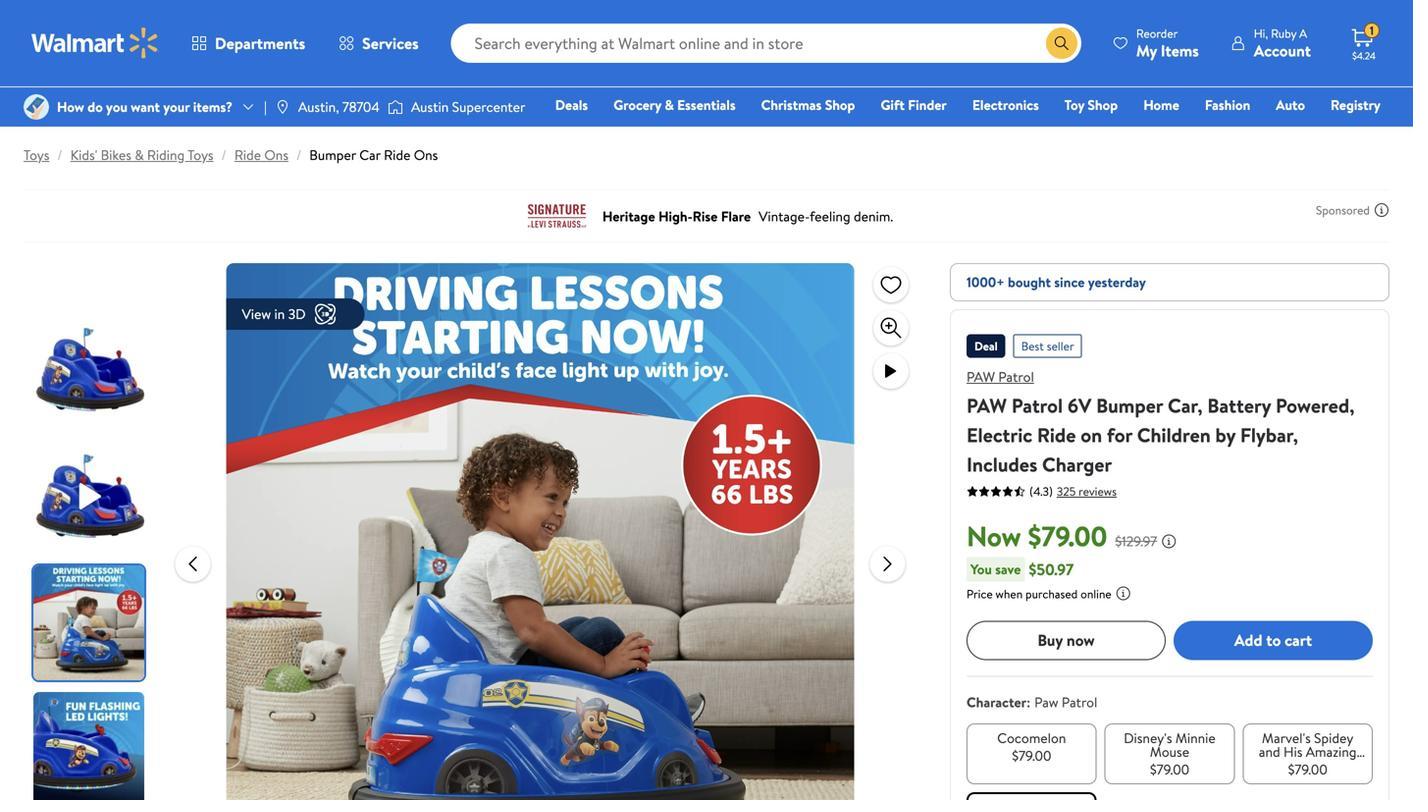Task type: locate. For each thing, give the bounding box(es) containing it.
austin,
[[298, 97, 339, 116]]

electric
[[967, 421, 1033, 449]]

 image
[[388, 97, 403, 117], [275, 99, 290, 115]]

1 horizontal spatial /
[[221, 145, 227, 164]]

hi, ruby a account
[[1254, 25, 1312, 61]]

paw patrol 6v bumper car, battery powered, electric ride on for children by flybar, includes charger - image 4 of 9 image
[[33, 692, 148, 800]]

add
[[1235, 629, 1263, 651]]

paw patrol 6v bumper car, battery powered, electric ride on for children by flybar, includes charger - image 3 of 9 image
[[33, 565, 148, 680]]

shop right christmas
[[825, 95, 856, 114]]

0 horizontal spatial ons
[[264, 145, 289, 164]]

0 vertical spatial &
[[665, 95, 674, 114]]

&
[[665, 95, 674, 114], [135, 145, 144, 164]]

patrol for paw
[[1062, 692, 1098, 711]]

1 horizontal spatial bumper
[[1097, 392, 1164, 419]]

toy shop
[[1065, 95, 1118, 114]]

1 horizontal spatial toys
[[188, 145, 214, 164]]

2 horizontal spatial /
[[296, 145, 302, 164]]

paw down deal
[[967, 367, 995, 386]]

a
[[1300, 25, 1308, 42]]

toy shop link
[[1056, 94, 1127, 115]]

 image right |
[[275, 99, 290, 115]]

patrol for paw
[[1012, 392, 1063, 419]]

mouse
[[1150, 742, 1190, 761]]

shop inside the toy shop link
[[1088, 95, 1118, 114]]

$79.00 down disney's
[[1150, 760, 1190, 779]]

bumper inside paw patrol paw patrol 6v bumper car, battery powered, electric ride on for children by flybar, includes charger
[[1097, 392, 1164, 419]]

ride inside paw patrol paw patrol 6v bumper car, battery powered, electric ride on for children by flybar, includes charger
[[1038, 421, 1076, 449]]

his
[[1284, 742, 1303, 761]]

christmas shop
[[761, 95, 856, 114]]

1 toys from the left
[[24, 145, 49, 164]]

$79.00 inside cocomelon $79.00
[[1012, 746, 1052, 765]]

bumper
[[310, 145, 356, 164], [1097, 392, 1164, 419]]

how
[[57, 97, 84, 116]]

character
[[967, 692, 1027, 711]]

shop right toy
[[1088, 95, 1118, 114]]

2 toys from the left
[[188, 145, 214, 164]]

deals link
[[547, 94, 597, 115]]

gift finder
[[881, 95, 947, 114]]

0 horizontal spatial bumper
[[310, 145, 356, 164]]

grocery & essentials
[[614, 95, 736, 114]]

shop
[[825, 95, 856, 114], [1088, 95, 1118, 114]]

add to cart button
[[1174, 621, 1373, 660]]

items?
[[193, 97, 233, 116]]

patrol left 6v at right
[[1012, 392, 1063, 419]]

1 horizontal spatial  image
[[388, 97, 403, 117]]

toys
[[24, 145, 49, 164], [188, 145, 214, 164]]

for
[[1107, 421, 1133, 449]]

in
[[274, 304, 285, 323]]

Search search field
[[451, 24, 1082, 63]]

electronics link
[[964, 94, 1048, 115]]

:
[[1027, 692, 1031, 711]]

ons down |
[[264, 145, 289, 164]]

 image for austin, 78704
[[275, 99, 290, 115]]

christmas shop link
[[753, 94, 864, 115]]

/
[[57, 145, 63, 164], [221, 145, 227, 164], [296, 145, 302, 164]]

shop for toy shop
[[1088, 95, 1118, 114]]

view video image
[[880, 359, 903, 383]]

toys right riding
[[188, 145, 214, 164]]

austin
[[411, 97, 449, 116]]

paw down paw patrol link
[[967, 392, 1007, 419]]

patrol down best
[[999, 367, 1035, 386]]

Walmart Site-Wide search field
[[451, 24, 1082, 63]]

/ right toys link in the left top of the page
[[57, 145, 63, 164]]

1 horizontal spatial &
[[665, 95, 674, 114]]

shop inside christmas shop link
[[825, 95, 856, 114]]

1 vertical spatial paw
[[967, 392, 1007, 419]]

ons
[[264, 145, 289, 164], [414, 145, 438, 164]]

zoom image modal image
[[880, 316, 903, 340]]

home link
[[1135, 94, 1189, 115]]

cocomelon $79.00
[[998, 728, 1066, 765]]

registry link
[[1322, 94, 1390, 115]]

1 vertical spatial patrol
[[1012, 392, 1063, 419]]

purchased
[[1026, 585, 1078, 602]]

2 horizontal spatial ride
[[1038, 421, 1076, 449]]

3 / from the left
[[296, 145, 302, 164]]

ride
[[234, 145, 261, 164], [384, 145, 411, 164], [1038, 421, 1076, 449]]

list item
[[963, 788, 1101, 800]]

paw patrol 6v bumper car, battery powered, electric ride on for children by flybar, includes charger - image 1 of 9 image
[[33, 312, 148, 427]]

riding
[[147, 145, 185, 164]]

325 reviews link
[[1053, 483, 1117, 500]]

deals
[[555, 95, 588, 114]]

reviews
[[1079, 483, 1117, 500]]

auto link
[[1268, 94, 1314, 115]]

one
[[1231, 123, 1260, 142]]

paw patrol 6v bumper car, battery powered, electric ride on for children by flybar, includes charger - image 2 of 9 image
[[33, 439, 148, 554]]

bumper left car
[[310, 145, 356, 164]]

ons down "austin"
[[414, 145, 438, 164]]

car,
[[1168, 392, 1203, 419]]

0 horizontal spatial &
[[135, 145, 144, 164]]

you
[[971, 559, 992, 578]]

0 horizontal spatial  image
[[275, 99, 290, 115]]

 image right 78704
[[388, 97, 403, 117]]

fashion link
[[1197, 94, 1260, 115]]

powered,
[[1276, 392, 1355, 419]]

1 horizontal spatial ons
[[414, 145, 438, 164]]

view in 3d button
[[226, 298, 365, 330]]

& right "grocery"
[[665, 95, 674, 114]]

 image for austin supercenter
[[388, 97, 403, 117]]

buy
[[1038, 629, 1063, 651]]

electronics
[[973, 95, 1039, 114]]

patrol right paw
[[1062, 692, 1098, 711]]

online
[[1081, 585, 1112, 602]]

gift finder link
[[872, 94, 956, 115]]

0 horizontal spatial ride
[[234, 145, 261, 164]]

paw patrol link
[[967, 367, 1035, 386]]

0 horizontal spatial /
[[57, 145, 63, 164]]

$79.00 inside disney's minnie mouse $79.00
[[1150, 760, 1190, 779]]

toys left kids'
[[24, 145, 49, 164]]

austin supercenter
[[411, 97, 526, 116]]

1 horizontal spatial ride
[[384, 145, 411, 164]]

0 vertical spatial patrol
[[999, 367, 1035, 386]]

austin, 78704
[[298, 97, 380, 116]]

price
[[967, 585, 993, 602]]

ruby
[[1272, 25, 1297, 42]]

ride right riding
[[234, 145, 261, 164]]

debit
[[1264, 123, 1297, 142]]

/ right 'ride ons' link
[[296, 145, 302, 164]]

0 horizontal spatial toys
[[24, 145, 49, 164]]

my
[[1137, 40, 1157, 61]]

$79.00 down character : paw patrol
[[1012, 746, 1052, 765]]

 image
[[24, 94, 49, 120]]

0 vertical spatial paw
[[967, 367, 995, 386]]

price when purchased online
[[967, 585, 1112, 602]]

1 vertical spatial &
[[135, 145, 144, 164]]

1 shop from the left
[[825, 95, 856, 114]]

ride ons link
[[234, 145, 289, 164]]

2 vertical spatial patrol
[[1062, 692, 1098, 711]]

0 horizontal spatial shop
[[825, 95, 856, 114]]

account
[[1254, 40, 1312, 61]]

toys link
[[24, 145, 49, 164]]

bumper up for
[[1097, 392, 1164, 419]]

departments button
[[175, 20, 322, 67]]

& right the bikes
[[135, 145, 144, 164]]

$129.97
[[1116, 532, 1158, 551]]

ride left on
[[1038, 421, 1076, 449]]

ride right car
[[384, 145, 411, 164]]

by
[[1216, 421, 1236, 449]]

1 vertical spatial bumper
[[1097, 392, 1164, 419]]

1 horizontal spatial shop
[[1088, 95, 1118, 114]]

cart
[[1285, 629, 1313, 651]]

2 / from the left
[[221, 145, 227, 164]]

/ left 'ride ons' link
[[221, 145, 227, 164]]

2 shop from the left
[[1088, 95, 1118, 114]]

includes
[[967, 451, 1038, 478]]

325
[[1057, 483, 1076, 500]]

home
[[1144, 95, 1180, 114]]



Task type: vqa. For each thing, say whether or not it's contained in the screenshot.
Pillsbury Funfetti Holiday Red Vanilla Frosting, 15.6 oz Tub's Add BUTTON
no



Task type: describe. For each thing, give the bounding box(es) containing it.
list item inside character list
[[963, 788, 1101, 800]]

0 vertical spatial bumper
[[310, 145, 356, 164]]

search icon image
[[1054, 35, 1070, 51]]

character : paw patrol
[[967, 692, 1098, 711]]

sponsored
[[1317, 202, 1370, 218]]

grocery & essentials link
[[605, 94, 745, 115]]

reorder
[[1137, 25, 1178, 42]]

buy now button
[[967, 621, 1166, 660]]

2 paw from the top
[[967, 392, 1007, 419]]

(4.3) 325 reviews
[[1030, 483, 1117, 500]]

fashion
[[1205, 95, 1251, 114]]

when
[[996, 585, 1023, 602]]

kids'
[[70, 145, 97, 164]]

best seller
[[1022, 338, 1075, 354]]

1000+
[[967, 272, 1005, 292]]

hi,
[[1254, 25, 1269, 42]]

deal
[[975, 338, 998, 354]]

add to favorites list, paw patrol 6v bumper car, battery powered, electric ride on for children by flybar, includes charger image
[[880, 272, 903, 297]]

view in 3d
[[242, 304, 306, 323]]

|
[[264, 97, 267, 116]]

walmart image
[[31, 27, 159, 59]]

since
[[1055, 272, 1085, 292]]

amazing
[[1306, 742, 1357, 761]]

registry
[[1331, 95, 1381, 114]]

walmart+
[[1323, 123, 1381, 142]]

do
[[88, 97, 103, 116]]

disney's minnie mouse $79.00
[[1124, 728, 1216, 779]]

buy now
[[1038, 629, 1095, 651]]

disney's
[[1124, 728, 1173, 747]]

car
[[360, 145, 381, 164]]

want
[[131, 97, 160, 116]]

marvel's spidey and his amazing friends
[[1259, 728, 1357, 775]]

1 / from the left
[[57, 145, 63, 164]]

gift
[[881, 95, 905, 114]]

friends
[[1287, 756, 1330, 775]]

legal information image
[[1116, 585, 1132, 601]]

you
[[106, 97, 128, 116]]

services button
[[322, 20, 436, 67]]

departments
[[215, 32, 305, 54]]

you save $50.97
[[971, 558, 1074, 580]]

charger
[[1043, 451, 1113, 478]]

toy
[[1065, 95, 1085, 114]]

paw patrol paw patrol 6v bumper car, battery powered, electric ride on for children by flybar, includes charger
[[967, 367, 1355, 478]]

marvel's
[[1263, 728, 1311, 747]]

shop for christmas shop
[[825, 95, 856, 114]]

1000+ bought since yesterday
[[967, 272, 1146, 292]]

$79.00 up the $50.97
[[1028, 517, 1108, 555]]

one debit link
[[1222, 122, 1306, 143]]

1
[[1370, 22, 1374, 39]]

3d
[[288, 304, 306, 323]]

character list
[[963, 719, 1377, 800]]

6v
[[1068, 392, 1092, 419]]

your
[[163, 97, 190, 116]]

$79.00 down marvel's
[[1289, 760, 1328, 779]]

(4.3)
[[1030, 483, 1053, 500]]

previous media item image
[[181, 552, 205, 576]]

cocomelon
[[998, 728, 1066, 747]]

next media item image
[[876, 552, 900, 576]]

christmas
[[761, 95, 822, 114]]

save
[[996, 559, 1021, 578]]

on
[[1081, 421, 1103, 449]]

learn more about strikethrough prices image
[[1162, 533, 1177, 549]]

registry one debit
[[1231, 95, 1381, 142]]

battery
[[1208, 392, 1271, 419]]

paw
[[1035, 692, 1059, 711]]

reorder my items
[[1137, 25, 1199, 61]]

ad disclaimer and feedback for skylinedisplayad image
[[1374, 202, 1390, 218]]

now $79.00
[[967, 517, 1108, 555]]

spidey
[[1315, 728, 1354, 747]]

1 ons from the left
[[264, 145, 289, 164]]

paw patrol 6v bumper car, battery powered, electric ride on for children by flybar, includes charger image
[[226, 263, 855, 800]]

now
[[1067, 629, 1095, 651]]

and
[[1259, 742, 1281, 761]]

$50.97
[[1029, 558, 1074, 580]]

seller
[[1047, 338, 1075, 354]]

supercenter
[[452, 97, 526, 116]]

1 paw from the top
[[967, 367, 995, 386]]

toys / kids' bikes & riding toys / ride ons / bumper car ride ons
[[24, 145, 438, 164]]

2 ons from the left
[[414, 145, 438, 164]]

grocery
[[614, 95, 662, 114]]

children
[[1138, 421, 1211, 449]]

to
[[1267, 629, 1281, 651]]

minnie
[[1176, 728, 1216, 747]]

how do you want your items?
[[57, 97, 233, 116]]

auto
[[1277, 95, 1306, 114]]



